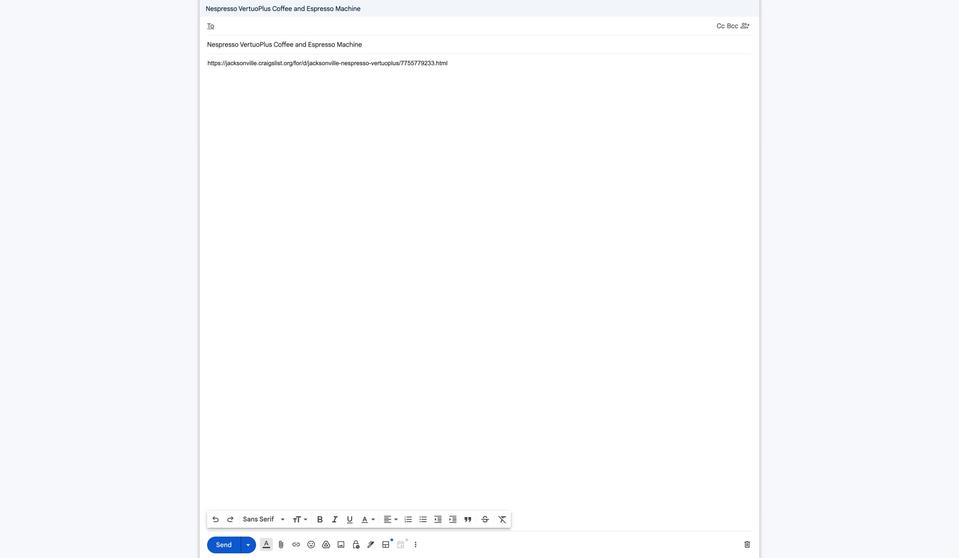 Task type: vqa. For each thing, say whether or not it's contained in the screenshot.
the Undo ‪(⌘Z)‬ icon on the bottom of the page
yes



Task type: describe. For each thing, give the bounding box(es) containing it.
bold ‪(⌘b)‬ image
[[315, 515, 325, 525]]

bulleted list ‪(⌘⇧8)‬ image
[[418, 515, 428, 525]]

formatting options toolbar
[[207, 512, 511, 529]]

more send options image
[[244, 541, 253, 550]]

underline ‪(⌘u)‬ image
[[345, 516, 355, 525]]

redo ‪(⌘y)‬ image
[[226, 515, 235, 525]]

nespresso vertuoplus coffee and espresso machine region
[[199, 0, 760, 559]]

quote ‪(⌘⇧9)‬ image
[[463, 515, 473, 525]]

option inside formatting options toolbar
[[241, 515, 279, 525]]

toggle confidential mode image
[[351, 541, 361, 550]]

remove formatting ‪(⌘\)‬ image
[[498, 515, 507, 525]]

indent more ‪(⌘])‬ image
[[448, 515, 458, 525]]

italic ‪(⌘i)‬ image
[[330, 515, 340, 525]]



Task type: locate. For each thing, give the bounding box(es) containing it.
insert signature image
[[366, 541, 376, 550]]

Message Body text field
[[208, 59, 752, 512]]

strikethrough ‪(⌘⇧x)‬ image
[[481, 515, 490, 525]]

insert photo image
[[336, 541, 346, 550]]

numbered list ‪(⌘⇧7)‬ image
[[404, 515, 413, 525]]

insert files using drive image
[[321, 541, 331, 550]]

more options image
[[413, 541, 418, 550]]

attach files image
[[277, 541, 286, 550]]

proposing meeting times is not available when composing emails in a new tab. image
[[396, 541, 405, 550]]

insert link ‪(⌘k)‬ image
[[292, 541, 301, 550]]

Subject field
[[207, 40, 752, 49]]

insert emoji ‪(⌘⇧2)‬ image
[[306, 541, 316, 550]]

option
[[241, 515, 279, 525]]

discard draft ‪(⌘⇧d)‬ image
[[743, 541, 752, 550]]

To recipients text field
[[218, 18, 717, 35]]

indent less ‪(⌘[)‬ image
[[433, 515, 443, 525]]

undo ‪(⌘z)‬ image
[[211, 515, 220, 525]]

select a layout image
[[381, 541, 390, 550]]



